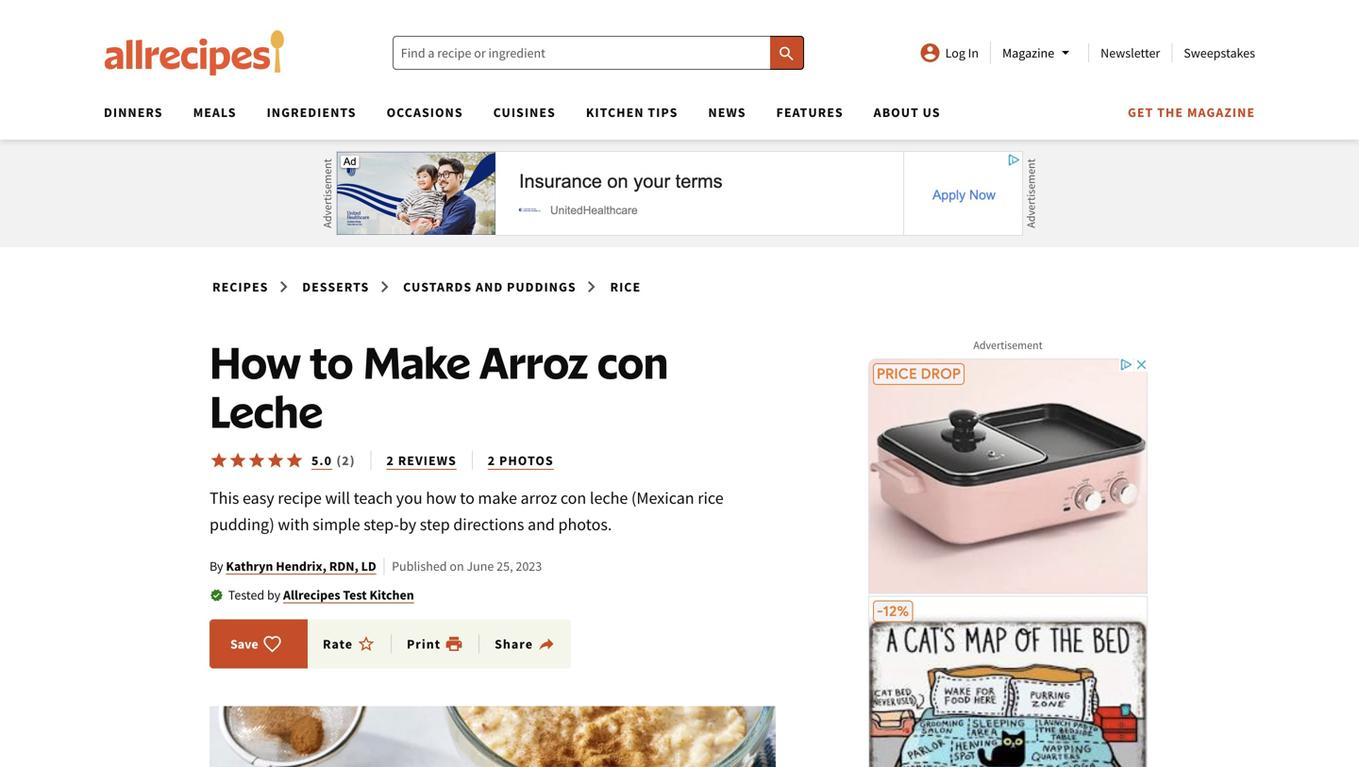 Task type: describe. For each thing, give the bounding box(es) containing it.
magazine
[[1187, 104, 1255, 121]]

chevron_right image for custards and puddings
[[580, 276, 603, 298]]

0 vertical spatial and
[[476, 278, 503, 295]]

allrecipes test kitchen link
[[283, 587, 414, 604]]

by kathryn hendrix, rdn, ld
[[210, 558, 376, 575]]

cuisines link
[[493, 104, 556, 121]]

favorite image
[[263, 635, 282, 654]]

on
[[450, 558, 464, 575]]

features link
[[776, 104, 844, 121]]

log in
[[945, 44, 979, 61]]

4 star image from the left
[[266, 451, 285, 470]]

hendrix,
[[276, 558, 327, 575]]

0 vertical spatial advertisement region
[[336, 151, 1023, 236]]

test
[[343, 587, 367, 604]]

1 vertical spatial by
[[267, 587, 281, 604]]

photos.
[[558, 514, 612, 535]]

get the magazine link
[[1128, 104, 1255, 121]]

custards and puddings link
[[400, 275, 579, 299]]

rdn,
[[329, 558, 359, 575]]

(2)
[[337, 452, 355, 469]]

news
[[708, 104, 746, 121]]

and inside the 'this easy recipe will teach you how to make arroz con leche (mexican rice pudding) with simple step-by step directions and photos.'
[[528, 514, 555, 535]]

magazine
[[1003, 44, 1055, 61]]

5.0
[[312, 452, 332, 469]]

tips
[[648, 104, 678, 121]]

con inside the 'this easy recipe will teach you how to make arroz con leche (mexican rice pudding) with simple step-by step directions and photos.'
[[561, 488, 586, 509]]

custards
[[403, 278, 472, 295]]

kitchen inside "navigation"
[[586, 104, 644, 121]]

the
[[1157, 104, 1184, 121]]

save
[[230, 636, 258, 653]]

cuisines
[[493, 104, 556, 121]]

directions
[[453, 514, 524, 535]]

Find a recipe or ingredient text field
[[392, 36, 804, 70]]

get
[[1128, 104, 1154, 121]]

1 star image from the left
[[210, 451, 228, 470]]

in
[[968, 44, 979, 61]]

sweepstakes
[[1184, 44, 1255, 61]]

share image
[[537, 635, 556, 654]]

kathryn hendrix, rdn, ld link
[[226, 558, 376, 575]]

banner containing log in
[[0, 0, 1359, 767]]

print button
[[407, 635, 464, 654]]

save button
[[225, 635, 288, 654]]

make
[[478, 488, 517, 509]]

kathryn
[[226, 558, 273, 575]]

magazine button
[[1003, 42, 1077, 64]]

make
[[363, 335, 470, 389]]

ld
[[361, 558, 376, 575]]

about us
[[874, 104, 941, 121]]

meals link
[[193, 104, 237, 121]]

2 for 2 photos
[[488, 452, 496, 469]]

home image
[[104, 30, 285, 76]]

dinners link
[[104, 104, 163, 121]]

rate
[[323, 636, 353, 653]]

custards and puddings
[[403, 278, 576, 295]]

2 photos
[[488, 452, 554, 469]]

chevron_right image
[[272, 276, 295, 298]]

this easy recipe will teach you how to make arroz con leche (mexican rice pudding) with simple step-by step directions and photos.
[[210, 488, 724, 535]]

2 reviews
[[387, 452, 457, 469]]

print
[[407, 636, 441, 653]]

rice
[[610, 278, 641, 295]]

features
[[776, 104, 844, 121]]

arroz
[[521, 488, 557, 509]]

a high angle view looking into a bowl of creamy arroz con leche. image
[[210, 706, 776, 767]]

3 star image from the left
[[247, 451, 266, 470]]

tested
[[228, 587, 264, 604]]

2023
[[516, 558, 542, 575]]

recipe
[[278, 488, 322, 509]]

5.0 (2)
[[312, 452, 355, 469]]

ingredients
[[267, 104, 356, 121]]

allrecipes
[[283, 587, 340, 604]]

leche
[[210, 384, 323, 438]]

puddings
[[507, 278, 576, 295]]



Task type: vqa. For each thing, say whether or not it's contained in the screenshot.
2023
yes



Task type: locate. For each thing, give the bounding box(es) containing it.
meals
[[193, 104, 237, 121]]

june
[[467, 558, 494, 575]]

published
[[392, 558, 447, 575]]

newsletter
[[1101, 44, 1160, 61]]

and
[[476, 278, 503, 295], [528, 514, 555, 535]]

0 vertical spatial kitchen
[[586, 104, 644, 121]]

get the magazine
[[1128, 104, 1255, 121]]

simple
[[313, 514, 360, 535]]

2 star image from the left
[[228, 451, 247, 470]]

to inside 'how to make arroz con leche'
[[310, 335, 353, 389]]

con inside 'how to make arroz con leche'
[[598, 335, 669, 389]]

0 vertical spatial to
[[310, 335, 353, 389]]

0 horizontal spatial by
[[267, 587, 281, 604]]

0 horizontal spatial con
[[561, 488, 586, 509]]

log
[[945, 44, 966, 61]]

us
[[923, 104, 941, 121]]

by inside the 'this easy recipe will teach you how to make arroz con leche (mexican rice pudding) with simple step-by step directions and photos.'
[[399, 514, 416, 535]]

0 horizontal spatial 2
[[387, 452, 394, 469]]

about us link
[[874, 104, 941, 121]]

by right tested
[[267, 587, 281, 604]]

2 chevron_right image from the left
[[580, 276, 603, 298]]

kitchen tips
[[586, 104, 678, 121]]

news link
[[708, 104, 746, 121]]

1 horizontal spatial chevron_right image
[[580, 276, 603, 298]]

con
[[598, 335, 669, 389], [561, 488, 586, 509]]

1 vertical spatial con
[[561, 488, 586, 509]]

with
[[278, 514, 309, 535]]

newsletter button
[[1101, 44, 1160, 61]]

0 vertical spatial con
[[598, 335, 669, 389]]

pudding)
[[210, 514, 275, 535]]

kitchen
[[586, 104, 644, 121], [370, 587, 414, 604]]

desserts
[[302, 278, 369, 295]]

0 vertical spatial by
[[399, 514, 416, 535]]

kitchen left tips on the left
[[586, 104, 644, 121]]

this
[[210, 488, 239, 509]]

1 horizontal spatial 2
[[488, 452, 496, 469]]

con up photos.
[[561, 488, 586, 509]]

and right custards
[[476, 278, 503, 295]]

1 horizontal spatial by
[[399, 514, 416, 535]]

print image
[[445, 635, 464, 654]]

published on june 25, 2023
[[392, 558, 542, 575]]

to right how
[[460, 488, 475, 509]]

1 horizontal spatial and
[[528, 514, 555, 535]]

chevron_right image for desserts
[[373, 276, 396, 298]]

reviews
[[398, 452, 457, 469]]

ingredients link
[[267, 104, 356, 121]]

2
[[387, 452, 394, 469], [488, 452, 496, 469]]

step
[[420, 514, 450, 535]]

how
[[426, 488, 457, 509]]

will
[[325, 488, 350, 509]]

occasions
[[387, 104, 463, 121]]

by
[[210, 558, 223, 575]]

tested by allrecipes test kitchen
[[228, 587, 414, 604]]

25,
[[497, 558, 513, 575]]

to down desserts at left
[[310, 335, 353, 389]]

1 horizontal spatial con
[[598, 335, 669, 389]]

1 horizontal spatial kitchen
[[586, 104, 644, 121]]

to inside the 'this easy recipe will teach you how to make arroz con leche (mexican rice pudding) with simple step-by step directions and photos.'
[[460, 488, 475, 509]]

0 horizontal spatial and
[[476, 278, 503, 295]]

about
[[874, 104, 919, 121]]

teach
[[354, 488, 393, 509]]

banner
[[0, 0, 1359, 767]]

easy
[[243, 488, 274, 509]]

rice link
[[607, 275, 644, 299]]

(mexican
[[631, 488, 694, 509]]

0 horizontal spatial chevron_right image
[[373, 276, 396, 298]]

5 star image from the left
[[285, 451, 304, 470]]

how
[[210, 335, 301, 389]]

star empty image
[[357, 635, 376, 654]]

1 horizontal spatial to
[[460, 488, 475, 509]]

None search field
[[392, 36, 804, 70]]

you
[[396, 488, 423, 509]]

chevron_right image
[[373, 276, 396, 298], [580, 276, 603, 298]]

star image
[[210, 451, 228, 470], [228, 451, 247, 470], [247, 451, 266, 470], [266, 451, 285, 470], [285, 451, 304, 470]]

1 vertical spatial and
[[528, 514, 555, 535]]

kitchen down ld
[[370, 587, 414, 604]]

how to make arroz con leche
[[210, 335, 669, 438]]

sweepstakes link
[[1184, 44, 1255, 61]]

account image
[[919, 42, 942, 64]]

rice
[[698, 488, 724, 509]]

advertisement region
[[336, 151, 1023, 236], [867, 357, 1150, 767]]

navigation containing dinners
[[89, 98, 1255, 140]]

arroz
[[480, 335, 588, 389]]

chevron_right image left rice link at the top of page
[[580, 276, 603, 298]]

search image
[[777, 44, 796, 63]]

photos
[[499, 452, 554, 469]]

2 for 2 reviews
[[387, 452, 394, 469]]

1 vertical spatial advertisement region
[[867, 357, 1150, 767]]

and down arroz
[[528, 514, 555, 535]]

recipes link
[[210, 275, 271, 299]]

kitchen tips link
[[586, 104, 678, 121]]

to
[[310, 335, 353, 389], [460, 488, 475, 509]]

2 left photos
[[488, 452, 496, 469]]

navigation
[[89, 98, 1255, 140]]

2 left reviews
[[387, 452, 394, 469]]

1 vertical spatial to
[[460, 488, 475, 509]]

chevron_right image right desserts link
[[373, 276, 396, 298]]

1 2 from the left
[[387, 452, 394, 469]]

share
[[495, 636, 533, 653]]

rate button
[[323, 635, 392, 654]]

caret_down image
[[1055, 42, 1077, 64]]

recipes
[[212, 278, 268, 295]]

1 chevron_right image from the left
[[373, 276, 396, 298]]

0 horizontal spatial to
[[310, 335, 353, 389]]

2 2 from the left
[[488, 452, 496, 469]]

occasions link
[[387, 104, 463, 121]]

con down rice
[[598, 335, 669, 389]]

1 vertical spatial kitchen
[[370, 587, 414, 604]]

leche
[[590, 488, 628, 509]]

0 horizontal spatial kitchen
[[370, 587, 414, 604]]

by down you
[[399, 514, 416, 535]]

share button
[[495, 635, 556, 654]]

log in link
[[919, 42, 979, 64]]

step-
[[364, 514, 399, 535]]

desserts link
[[299, 275, 372, 299]]

dinners
[[104, 104, 163, 121]]



